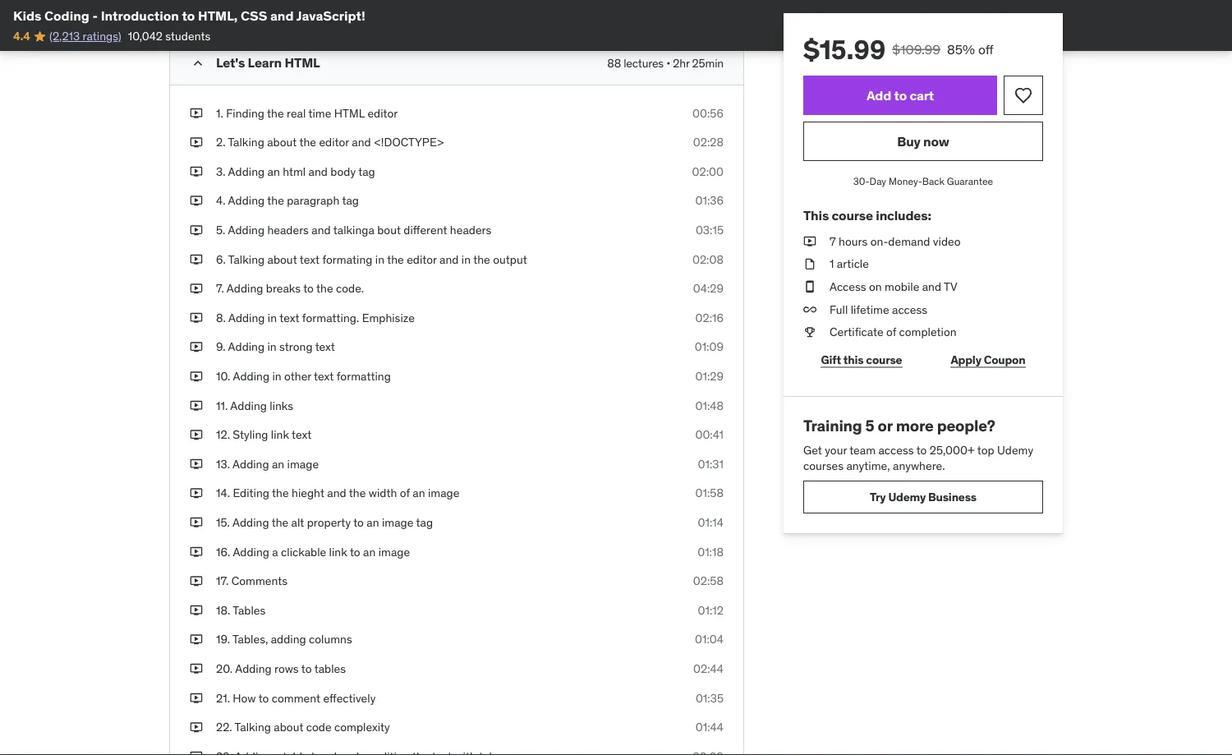 Task type: vqa. For each thing, say whether or not it's contained in the screenshot.


Task type: locate. For each thing, give the bounding box(es) containing it.
link down links
[[271, 427, 289, 442]]

headers right different
[[450, 222, 492, 237]]

0 horizontal spatial headers
[[267, 222, 309, 237]]

02:16
[[696, 310, 724, 325]]

adding for 20.
[[235, 661, 272, 676]]

adding right 5.
[[228, 222, 265, 237]]

an right width
[[413, 486, 425, 500]]

1 vertical spatial link
[[329, 544, 347, 559]]

of down full lifetime access at the right top of page
[[887, 324, 897, 339]]

an down width
[[367, 515, 379, 530]]

coding
[[44, 7, 90, 24]]

quiz
[[261, 6, 282, 20]]

7. adding breaks to the code.
[[216, 281, 364, 296]]

adding right 8.
[[228, 310, 265, 325]]

adding right 13.
[[233, 456, 269, 471]]

1 vertical spatial html
[[334, 106, 365, 120]]

kids
[[13, 7, 41, 24]]

adding for 4.
[[228, 193, 265, 208]]

0 horizontal spatial link
[[271, 427, 289, 442]]

alt
[[291, 515, 304, 530]]

$109.99
[[893, 41, 941, 58]]

01:18
[[698, 544, 724, 559]]

emphisize
[[362, 310, 415, 325]]

<!doctype>
[[374, 135, 444, 150]]

0 vertical spatial link
[[271, 427, 289, 442]]

adding for 11.
[[230, 398, 267, 413]]

3. adding an html and body tag
[[216, 164, 375, 179]]

1 vertical spatial access
[[879, 442, 914, 457]]

xsmall image
[[190, 134, 203, 150], [190, 164, 203, 180], [190, 251, 203, 267], [804, 256, 817, 272], [190, 281, 203, 297], [804, 301, 817, 317], [190, 310, 203, 326], [804, 324, 817, 340], [190, 398, 203, 414], [190, 573, 203, 589], [190, 602, 203, 618], [190, 661, 203, 677], [190, 690, 203, 706], [190, 749, 203, 755]]

xsmall image
[[190, 5, 203, 21], [190, 105, 203, 121], [190, 193, 203, 209], [190, 222, 203, 238], [804, 233, 817, 249], [804, 279, 817, 295], [190, 339, 203, 355], [190, 368, 203, 384], [190, 427, 203, 443], [190, 456, 203, 472], [190, 485, 203, 501], [190, 515, 203, 531], [190, 544, 203, 560], [190, 632, 203, 648], [190, 719, 203, 735]]

styling
[[233, 427, 268, 442]]

(2,213
[[49, 29, 80, 43]]

6.
[[216, 252, 226, 267]]

xsmall image left 13.
[[190, 456, 203, 472]]

2 headers from the left
[[450, 222, 492, 237]]

1 vertical spatial about
[[267, 252, 297, 267]]

course
[[832, 207, 873, 224], [866, 352, 903, 367]]

access inside training 5 or more people? get your team access to 25,000+ top udemy courses anytime, anywhere.
[[879, 442, 914, 457]]

demand
[[889, 234, 930, 249]]

xsmall image for 17. comments
[[190, 573, 203, 589]]

in up 9. adding in strong text
[[268, 310, 277, 325]]

xsmall image left 5.
[[190, 222, 203, 238]]

xsmall image for 8. adding in text formatting. emphisize
[[190, 310, 203, 326]]

to down property
[[350, 544, 360, 559]]

html,
[[198, 7, 238, 24]]

kids coding - introduction to html, css and javascript!
[[13, 7, 365, 24]]

access down mobile
[[892, 302, 928, 317]]

adding right "11."
[[230, 398, 267, 413]]

link down property
[[329, 544, 347, 559]]

talking right 22.
[[235, 720, 271, 734]]

adding for 8.
[[228, 310, 265, 325]]

adding right 9.
[[228, 339, 265, 354]]

01:35
[[696, 690, 724, 705]]

xsmall image left 1.
[[190, 105, 203, 121]]

different
[[404, 222, 447, 237]]

and right the html at left top
[[309, 164, 328, 179]]

in for 8. adding in text formatting. emphisize
[[268, 310, 277, 325]]

xsmall image left 4.
[[190, 193, 203, 209]]

and down different
[[440, 252, 459, 267]]

our first quiz
[[216, 6, 282, 20]]

1 vertical spatial talking
[[228, 252, 265, 267]]

1 vertical spatial editor
[[319, 135, 349, 150]]

adding
[[271, 632, 306, 647]]

editor up body
[[319, 135, 349, 150]]

html
[[285, 54, 320, 71], [334, 106, 365, 120]]

day
[[870, 175, 887, 187]]

talking for 22.
[[235, 720, 271, 734]]

gift
[[821, 352, 841, 367]]

01:58
[[696, 486, 724, 500]]

comments
[[231, 573, 288, 588]]

xsmall image for our first quiz
[[190, 5, 203, 21]]

0 vertical spatial html
[[285, 54, 320, 71]]

the left hieght
[[272, 486, 289, 500]]

1 horizontal spatial html
[[334, 106, 365, 120]]

anytime,
[[847, 458, 890, 473]]

xsmall image for 1. finding the real time html editor
[[190, 105, 203, 121]]

tables
[[233, 603, 266, 617]]

lifetime
[[851, 302, 890, 317]]

in left strong
[[267, 339, 277, 354]]

try udemy business
[[870, 489, 977, 504]]

xsmall image left access
[[804, 279, 817, 295]]

code.
[[336, 281, 364, 296]]

xsmall image left 15.
[[190, 515, 203, 531]]

1 vertical spatial of
[[400, 486, 410, 500]]

tables,
[[232, 632, 268, 647]]

team
[[850, 442, 876, 457]]

adding right 7.
[[227, 281, 263, 296]]

0 horizontal spatial html
[[285, 54, 320, 71]]

0 vertical spatial access
[[892, 302, 928, 317]]

text up "7. adding breaks to the code."
[[300, 252, 320, 267]]

the left width
[[349, 486, 366, 500]]

2 vertical spatial tag
[[416, 515, 433, 530]]

talking for 2.
[[228, 135, 264, 150]]

2 vertical spatial editor
[[407, 252, 437, 267]]

access down or
[[879, 442, 914, 457]]

0 vertical spatial about
[[267, 135, 297, 150]]

text down "7. adding breaks to the code."
[[280, 310, 299, 325]]

14. editing the hieght and the width of an image
[[216, 486, 460, 500]]

1 horizontal spatial editor
[[368, 106, 398, 120]]

add
[[867, 87, 892, 103]]

xsmall image for 12. styling link text
[[190, 427, 203, 443]]

7.
[[216, 281, 224, 296]]

20.
[[216, 661, 233, 676]]

adding right 4.
[[228, 193, 265, 208]]

access
[[830, 279, 867, 294]]

0 vertical spatial course
[[832, 207, 873, 224]]

xsmall image for 6. talking about text formating in the editor and in the output
[[190, 251, 203, 267]]

udemy right try
[[889, 489, 926, 504]]

(2,213 ratings)
[[49, 29, 121, 43]]

about up the html at left top
[[267, 135, 297, 150]]

text down links
[[292, 427, 312, 442]]

8. adding in text formatting. emphisize
[[216, 310, 415, 325]]

apply coupon button
[[933, 343, 1044, 376]]

links
[[270, 398, 293, 413]]

and up body
[[352, 135, 371, 150]]

to right property
[[353, 515, 364, 530]]

xsmall image left 16.
[[190, 544, 203, 560]]

2 vertical spatial talking
[[235, 720, 271, 734]]

11.
[[216, 398, 228, 413]]

course up the hours
[[832, 207, 873, 224]]

1 horizontal spatial headers
[[450, 222, 492, 237]]

image
[[287, 456, 319, 471], [428, 486, 460, 500], [382, 515, 414, 530], [378, 544, 410, 559]]

headers
[[267, 222, 309, 237], [450, 222, 492, 237]]

11. adding links
[[216, 398, 293, 413]]

15. adding the alt property to an image tag
[[216, 515, 433, 530]]

xsmall image for 18. tables
[[190, 602, 203, 618]]

adding right 15.
[[232, 515, 269, 530]]

about for code
[[274, 720, 304, 734]]

3.
[[216, 164, 226, 179]]

to up anywhere.
[[917, 442, 927, 457]]

to right how
[[259, 690, 269, 705]]

0 horizontal spatial udemy
[[889, 489, 926, 504]]

html right learn
[[285, 54, 320, 71]]

16. adding a clickable link to an image
[[216, 544, 410, 559]]

on
[[869, 279, 882, 294]]

more
[[896, 416, 934, 435]]

0 vertical spatial udemy
[[998, 442, 1034, 457]]

in
[[375, 252, 385, 267], [462, 252, 471, 267], [268, 310, 277, 325], [267, 339, 277, 354], [272, 369, 282, 384]]

adding right 20.
[[235, 661, 272, 676]]

0 vertical spatial talking
[[228, 135, 264, 150]]

formatting
[[337, 369, 391, 384]]

xsmall image left 19.
[[190, 632, 203, 648]]

the left real at top left
[[267, 106, 284, 120]]

editor up <!doctype>
[[368, 106, 398, 120]]

text right strong
[[315, 339, 335, 354]]

adding right 3.
[[228, 164, 265, 179]]

talking right the 6.
[[228, 252, 265, 267]]

adding for 10.
[[233, 369, 270, 384]]

00:41
[[695, 427, 724, 442]]

2.
[[216, 135, 226, 150]]

courses
[[804, 458, 844, 473]]

adding left "a"
[[233, 544, 269, 559]]

about up "breaks"
[[267, 252, 297, 267]]

12. styling link text
[[216, 427, 312, 442]]

xsmall image for 2. talking about the editor and <!doctype>
[[190, 134, 203, 150]]

udemy
[[998, 442, 1034, 457], [889, 489, 926, 504]]

1 vertical spatial udemy
[[889, 489, 926, 504]]

xsmall image for 16. adding a clickable link to an image
[[190, 544, 203, 560]]

editor
[[368, 106, 398, 120], [319, 135, 349, 150], [407, 252, 437, 267]]

xsmall image for 22. talking about code complexity
[[190, 719, 203, 735]]

xsmall image left 12. in the left of the page
[[190, 427, 203, 443]]

10. adding in other text formatting
[[216, 369, 391, 384]]

html right time
[[334, 106, 365, 120]]

15.
[[216, 515, 230, 530]]

1 horizontal spatial udemy
[[998, 442, 1034, 457]]

2 vertical spatial about
[[274, 720, 304, 734]]

business
[[928, 489, 977, 504]]

editor down different
[[407, 252, 437, 267]]

5. adding headers and talkinga bout different headers
[[216, 222, 492, 237]]

adding for 7.
[[227, 281, 263, 296]]

xsmall image left 9.
[[190, 339, 203, 355]]

xsmall image for 7. adding breaks to the code.
[[190, 281, 203, 297]]

xsmall image left 14.
[[190, 485, 203, 501]]

headers down '4. adding the paragraph tag'
[[267, 222, 309, 237]]

1 horizontal spatial of
[[887, 324, 897, 339]]

xsmall image for 14. editing the hieght and the width of an image
[[190, 485, 203, 501]]

$15.99 $109.99 85% off
[[804, 33, 994, 66]]

of right width
[[400, 486, 410, 500]]

xsmall image up students
[[190, 5, 203, 21]]

course down certificate of completion
[[866, 352, 903, 367]]

25,000+
[[930, 442, 975, 457]]

time
[[308, 106, 331, 120]]

includes:
[[876, 207, 932, 224]]

to inside button
[[894, 87, 907, 103]]

04:29
[[693, 281, 724, 296]]

anywhere.
[[893, 458, 945, 473]]

2 horizontal spatial editor
[[407, 252, 437, 267]]

udemy right top
[[998, 442, 1034, 457]]

xsmall image left 10.
[[190, 368, 203, 384]]

adding right 10.
[[233, 369, 270, 384]]

the down 1. finding the real time html editor
[[299, 135, 316, 150]]

xsmall image for 13. adding an image
[[190, 456, 203, 472]]

to left cart in the top right of the page
[[894, 87, 907, 103]]

adding for 9.
[[228, 339, 265, 354]]

0 vertical spatial editor
[[368, 106, 398, 120]]

-
[[92, 7, 98, 24]]

01:29
[[696, 369, 724, 384]]

xsmall image for 15. adding the alt property to an image tag
[[190, 515, 203, 531]]

02:08
[[693, 252, 724, 267]]

xsmall image left 22.
[[190, 719, 203, 735]]

now
[[924, 133, 950, 149]]

xsmall image for 5. adding headers and talkinga bout different headers
[[190, 222, 203, 238]]

to up students
[[182, 7, 195, 24]]

an down 15. adding the alt property to an image tag
[[363, 544, 376, 559]]

talking right 2.
[[228, 135, 264, 150]]

about down 21. how to comment effectively
[[274, 720, 304, 734]]

strong
[[279, 339, 313, 354]]

a
[[272, 544, 278, 559]]

in left other
[[272, 369, 282, 384]]

02:28
[[693, 135, 724, 150]]



Task type: describe. For each thing, give the bounding box(es) containing it.
an down 12. styling link text
[[272, 456, 284, 471]]

0 horizontal spatial of
[[400, 486, 410, 500]]

the left output
[[473, 252, 490, 267]]

10,042
[[128, 29, 163, 43]]

17. comments
[[216, 573, 288, 588]]

7 hours on-demand video
[[830, 234, 961, 249]]

hours
[[839, 234, 868, 249]]

and right css in the top of the page
[[270, 7, 294, 24]]

guarantee
[[947, 175, 994, 187]]

adding for 15.
[[232, 515, 269, 530]]

xsmall image for 9. adding in strong text
[[190, 339, 203, 355]]

width
[[369, 486, 397, 500]]

to inside training 5 or more people? get your team access to 25,000+ top udemy courses anytime, anywhere.
[[917, 442, 927, 457]]

adding for 3.
[[228, 164, 265, 179]]

apply coupon
[[951, 352, 1026, 367]]

formating
[[322, 252, 373, 267]]

finding
[[226, 106, 265, 120]]

html
[[283, 164, 306, 179]]

apply
[[951, 352, 982, 367]]

javascript!
[[296, 7, 365, 24]]

udemy inside training 5 or more people? get your team access to 25,000+ top udemy courses anytime, anywhere.
[[998, 442, 1034, 457]]

buy now button
[[804, 122, 1044, 161]]

video
[[933, 234, 961, 249]]

ratings)
[[83, 29, 121, 43]]

2hr
[[673, 55, 690, 70]]

gift this course link
[[804, 343, 920, 376]]

adding for 13.
[[233, 456, 269, 471]]

an left the html at left top
[[267, 164, 280, 179]]

about for text
[[267, 252, 297, 267]]

7
[[830, 234, 836, 249]]

18. tables
[[216, 603, 266, 617]]

01:36
[[696, 193, 724, 208]]

and down paragraph
[[312, 222, 331, 237]]

0 vertical spatial of
[[887, 324, 897, 339]]

in for 10. adding in other text formatting
[[272, 369, 282, 384]]

12.
[[216, 427, 230, 442]]

or
[[878, 416, 893, 435]]

rows
[[275, 661, 299, 676]]

formatting.
[[302, 310, 359, 325]]

adding for 5.
[[228, 222, 265, 237]]

tv
[[944, 279, 958, 294]]

0 horizontal spatial editor
[[319, 135, 349, 150]]

in down the bout
[[375, 252, 385, 267]]

real
[[287, 106, 306, 120]]

in left output
[[462, 252, 471, 267]]

21. how to comment effectively
[[216, 690, 376, 705]]

xsmall image for 11. adding links
[[190, 398, 203, 414]]

this
[[844, 352, 864, 367]]

to right rows
[[301, 661, 312, 676]]

16.
[[216, 544, 230, 559]]

1. finding the real time html editor
[[216, 106, 398, 120]]

xsmall image for 19. tables, adding columns
[[190, 632, 203, 648]]

9.
[[216, 339, 226, 354]]

property
[[307, 515, 351, 530]]

19. tables, adding columns
[[216, 632, 352, 647]]

1 headers from the left
[[267, 222, 309, 237]]

2. talking about the editor and <!doctype>
[[216, 135, 444, 150]]

88
[[607, 55, 621, 70]]

25min
[[692, 55, 724, 70]]

effectively
[[323, 690, 376, 705]]

training
[[804, 416, 862, 435]]

try
[[870, 489, 886, 504]]

10.
[[216, 369, 230, 384]]

22.
[[216, 720, 232, 734]]

4.
[[216, 193, 226, 208]]

back
[[923, 175, 945, 187]]

text for about
[[300, 252, 320, 267]]

1 vertical spatial tag
[[342, 193, 359, 208]]

columns
[[309, 632, 352, 647]]

paragraph
[[287, 193, 340, 208]]

1 vertical spatial course
[[866, 352, 903, 367]]

xsmall image for 21. how to comment effectively
[[190, 690, 203, 706]]

30-
[[854, 175, 870, 187]]

article
[[837, 256, 869, 271]]

and right hieght
[[327, 486, 346, 500]]

adding for 16.
[[233, 544, 269, 559]]

and left tv
[[923, 279, 942, 294]]

xsmall image for 3. adding an html and body tag
[[190, 164, 203, 180]]

xsmall image for 4. adding the paragraph tag
[[190, 193, 203, 209]]

on-
[[871, 234, 889, 249]]

certificate
[[830, 324, 884, 339]]

03:15
[[696, 222, 724, 237]]

completion
[[899, 324, 957, 339]]

money-
[[889, 175, 923, 187]]

21.
[[216, 690, 230, 705]]

19.
[[216, 632, 230, 647]]

01:31
[[698, 456, 724, 471]]

wishlist image
[[1014, 85, 1034, 105]]

13. adding an image
[[216, 456, 319, 471]]

about for the
[[267, 135, 297, 150]]

8.
[[216, 310, 226, 325]]

1 horizontal spatial link
[[329, 544, 347, 559]]

17.
[[216, 573, 229, 588]]

clickable
[[281, 544, 326, 559]]

talking for 6.
[[228, 252, 265, 267]]

the left code.
[[316, 281, 333, 296]]

xsmall image for 20. adding rows to tables
[[190, 661, 203, 677]]

xsmall image for 10. adding in other text formatting
[[190, 368, 203, 384]]

small image
[[190, 55, 206, 71]]

to right "breaks"
[[303, 281, 314, 296]]

text for in
[[280, 310, 299, 325]]

4. adding the paragraph tag
[[216, 193, 359, 208]]

complexity
[[334, 720, 390, 734]]

0 vertical spatial tag
[[358, 164, 375, 179]]

01:12
[[698, 603, 724, 617]]

02:44
[[694, 661, 724, 676]]

01:04
[[695, 632, 724, 647]]

85%
[[947, 41, 975, 58]]

students
[[165, 29, 211, 43]]

the down the bout
[[387, 252, 404, 267]]

4.4
[[13, 29, 30, 43]]

full
[[830, 302, 848, 317]]

the down the html at left top
[[267, 193, 284, 208]]

full lifetime access
[[830, 302, 928, 317]]

xsmall image left 7 on the right of the page
[[804, 233, 817, 249]]

how
[[233, 690, 256, 705]]

6. talking about text formating in the editor and in the output
[[216, 252, 527, 267]]

buy now
[[897, 133, 950, 149]]

let's
[[216, 54, 245, 71]]

bout
[[377, 222, 401, 237]]

01:44
[[696, 720, 724, 734]]

the left alt
[[272, 515, 289, 530]]

text right other
[[314, 369, 334, 384]]

output
[[493, 252, 527, 267]]

in for 9. adding in strong text
[[267, 339, 277, 354]]

text for link
[[292, 427, 312, 442]]



